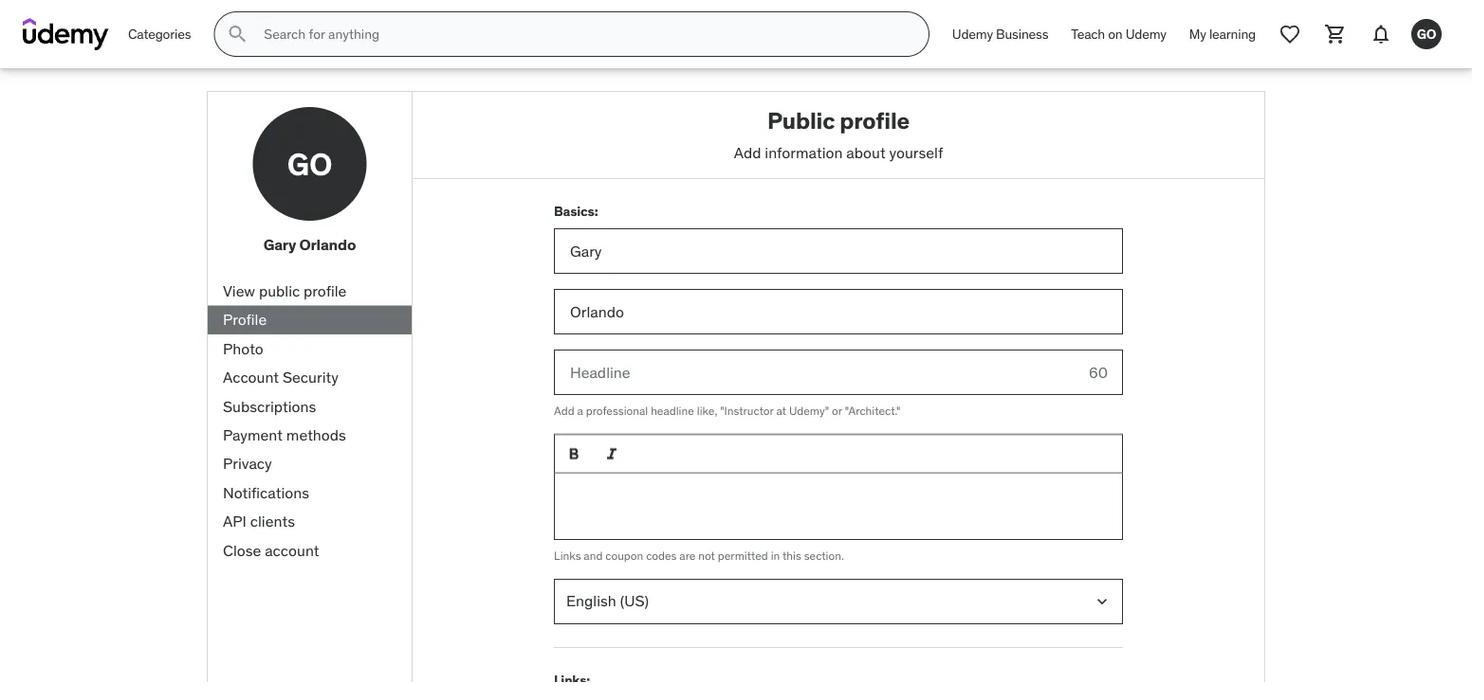 Task type: locate. For each thing, give the bounding box(es) containing it.
"architect."
[[845, 404, 901, 419]]

professional
[[586, 404, 648, 419]]

profile inside public profile add information about yourself
[[840, 106, 910, 135]]

teach
[[1071, 25, 1105, 42]]

udemy right on
[[1126, 25, 1167, 42]]

0 horizontal spatial udemy
[[952, 25, 993, 42]]

like,
[[697, 404, 717, 419]]

profile
[[840, 106, 910, 135], [304, 281, 347, 301]]

0 vertical spatial go
[[1417, 25, 1437, 42]]

1 vertical spatial profile
[[304, 281, 347, 301]]

and
[[584, 549, 603, 563]]

close
[[223, 541, 261, 560]]

not
[[698, 549, 715, 563]]

profile up the about
[[840, 106, 910, 135]]

wishlist image
[[1279, 23, 1302, 46]]

photo link
[[208, 335, 412, 364]]

photo
[[223, 339, 263, 359]]

security
[[283, 368, 339, 387]]

1 horizontal spatial profile
[[840, 106, 910, 135]]

1 udemy from the left
[[952, 25, 993, 42]]

account
[[223, 368, 279, 387]]

shopping cart with 0 items image
[[1324, 23, 1347, 46]]

are
[[680, 549, 696, 563]]

udemy
[[952, 25, 993, 42], [1126, 25, 1167, 42]]

0 horizontal spatial go
[[287, 145, 332, 183]]

udemy"
[[789, 404, 829, 419]]

add left a
[[554, 404, 574, 419]]

First Name text field
[[554, 229, 1123, 274]]

account security link
[[208, 364, 412, 393]]

view
[[223, 281, 255, 301]]

60
[[1089, 363, 1108, 382]]

add left information
[[734, 143, 761, 162]]

privacy
[[223, 454, 272, 474]]

clients
[[250, 512, 295, 532]]

udemy left business
[[952, 25, 993, 42]]

1 horizontal spatial go
[[1417, 25, 1437, 42]]

this
[[783, 549, 801, 563]]

add
[[734, 143, 761, 162], [554, 404, 574, 419]]

italic image
[[602, 445, 621, 464]]

1 horizontal spatial add
[[734, 143, 761, 162]]

Last Name text field
[[554, 290, 1123, 335]]

public profile add information about yourself
[[734, 106, 943, 162]]

my learning
[[1189, 25, 1256, 42]]

0 vertical spatial add
[[734, 143, 761, 162]]

coupon
[[606, 549, 643, 563]]

close account link
[[208, 537, 412, 566]]

public
[[259, 281, 300, 301]]

basics:
[[554, 203, 598, 220]]

go up gary orlando
[[287, 145, 332, 183]]

profile
[[223, 310, 267, 330]]

a
[[577, 404, 583, 419]]

1 vertical spatial go
[[287, 145, 332, 183]]

notifications image
[[1370, 23, 1393, 46]]

teach on udemy
[[1071, 25, 1167, 42]]

0 horizontal spatial profile
[[304, 281, 347, 301]]

teach on udemy link
[[1060, 11, 1178, 57]]

gary orlando
[[263, 235, 356, 255]]

profile up profile link
[[304, 281, 347, 301]]

permitted
[[718, 549, 768, 563]]

public
[[767, 106, 835, 135]]

1 vertical spatial add
[[554, 404, 574, 419]]

1 horizontal spatial udemy
[[1126, 25, 1167, 42]]

go right notifications image
[[1417, 25, 1437, 42]]

categories
[[128, 25, 191, 42]]

payment
[[223, 426, 283, 445]]

None text field
[[554, 474, 1123, 541]]

go
[[1417, 25, 1437, 42], [287, 145, 332, 183]]

0 vertical spatial profile
[[840, 106, 910, 135]]

codes
[[646, 549, 677, 563]]

subscriptions
[[223, 397, 316, 416]]

privacy link
[[208, 450, 412, 479]]

information
[[765, 143, 843, 162]]

about
[[847, 143, 886, 162]]

methods
[[286, 426, 346, 445]]



Task type: describe. For each thing, give the bounding box(es) containing it.
submit search image
[[226, 23, 249, 46]]

api clients link
[[208, 508, 412, 537]]

business
[[996, 25, 1049, 42]]

gary
[[263, 235, 296, 255]]

on
[[1108, 25, 1123, 42]]

links and coupon codes are not permitted in this section.
[[554, 549, 844, 563]]

notifications
[[223, 483, 309, 503]]

view public profile profile photo account security subscriptions payment methods privacy notifications api clients close account
[[223, 281, 347, 560]]

categories button
[[117, 11, 202, 57]]

bold image
[[564, 445, 583, 464]]

learning
[[1209, 25, 1256, 42]]

account
[[265, 541, 319, 560]]

headline
[[651, 404, 694, 419]]

payment methods link
[[208, 421, 412, 450]]

0 horizontal spatial add
[[554, 404, 574, 419]]

view public profile link
[[208, 277, 412, 306]]

subscriptions link
[[208, 393, 412, 421]]

add inside public profile add information about yourself
[[734, 143, 761, 162]]

notifications link
[[208, 479, 412, 508]]

udemy business
[[952, 25, 1049, 42]]

links
[[554, 549, 581, 563]]

api
[[223, 512, 247, 532]]

section.
[[804, 549, 844, 563]]

"instructor
[[720, 404, 774, 419]]

add a professional headline like, "instructor at udemy" or "architect."
[[554, 404, 901, 419]]

Search for anything text field
[[260, 18, 906, 50]]

2 udemy from the left
[[1126, 25, 1167, 42]]

udemy image
[[23, 18, 109, 50]]

profile link
[[208, 306, 412, 335]]

profile inside view public profile profile photo account security subscriptions payment methods privacy notifications api clients close account
[[304, 281, 347, 301]]

yourself
[[889, 143, 943, 162]]

my learning link
[[1178, 11, 1267, 57]]

go link
[[1404, 11, 1450, 57]]

at
[[776, 404, 786, 419]]

udemy business link
[[941, 11, 1060, 57]]

or
[[832, 404, 842, 419]]

Headline text field
[[554, 350, 1074, 396]]

in
[[771, 549, 780, 563]]

my
[[1189, 25, 1206, 42]]

orlando
[[299, 235, 356, 255]]



Task type: vqa. For each thing, say whether or not it's contained in the screenshot.
leftmost Add
yes



